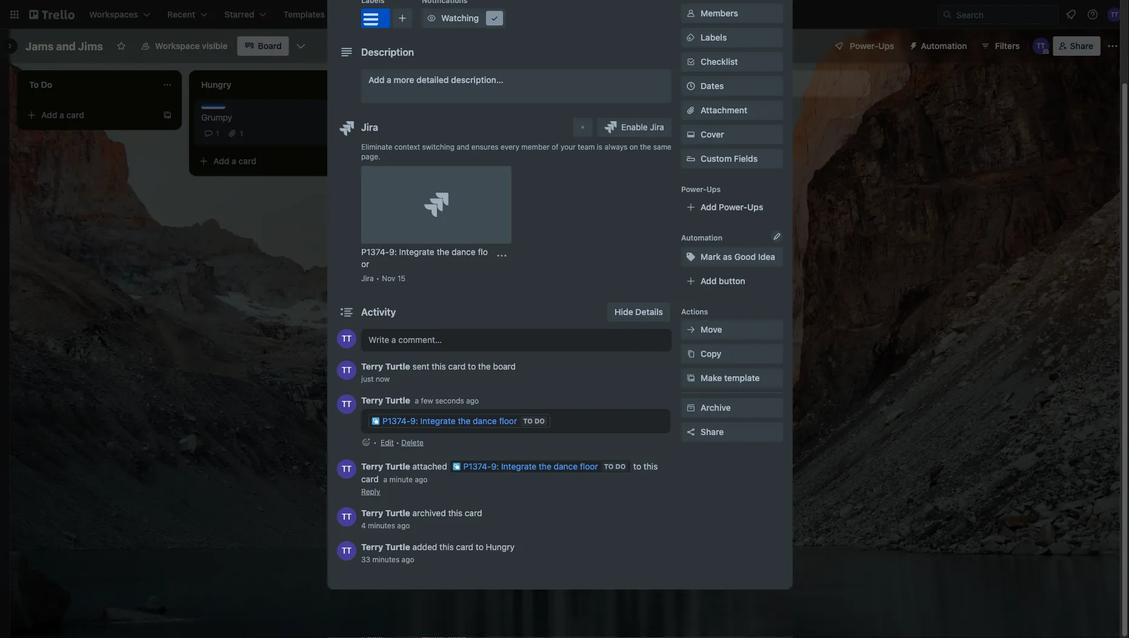 Task type: vqa. For each thing, say whether or not it's contained in the screenshot.


Task type: locate. For each thing, give the bounding box(es) containing it.
copy
[[701, 349, 721, 359]]

0 horizontal spatial •
[[376, 274, 380, 282]]

2 horizontal spatial ups
[[878, 41, 894, 51]]

2 turtle from the top
[[385, 395, 410, 406]]

add a card button
[[22, 105, 158, 125], [538, 105, 674, 125], [194, 152, 330, 171]]

create from template… image
[[162, 110, 172, 120], [679, 110, 689, 120]]

share button down 0 notifications icon
[[1053, 36, 1101, 56]]

3 terry from the top
[[361, 462, 383, 472]]

share button down archive link
[[681, 422, 783, 442]]

1 vertical spatial to
[[604, 463, 614, 471]]

0 horizontal spatial 1
[[216, 129, 219, 138]]

minutes right 33 in the bottom of the page
[[372, 555, 400, 564]]

to do
[[523, 417, 545, 425], [604, 463, 626, 471]]

1 horizontal spatial power-ups
[[850, 41, 894, 51]]

Write a comment text field
[[361, 329, 672, 351]]

turtle down now
[[385, 395, 410, 406]]

1 horizontal spatial power-
[[719, 202, 747, 212]]

p1374- up edit • delete
[[382, 416, 410, 426]]

4
[[361, 521, 366, 530]]

jams
[[25, 39, 54, 52]]

terry up 33 in the bottom of the page
[[361, 542, 383, 552]]

sm image inside archive link
[[685, 402, 697, 414]]

p1374- right attached at bottom left
[[463, 462, 491, 472]]

0 vertical spatial to do
[[523, 417, 545, 425]]

share left show menu 'image'
[[1070, 41, 1093, 51]]

jims
[[78, 39, 103, 52]]

turtle inside terry turtle archived this card 4 minutes ago
[[385, 508, 410, 518]]

turtle up minute
[[385, 462, 410, 472]]

jira up same
[[650, 122, 664, 132]]

ups up add power-ups on the top right of page
[[707, 185, 721, 193]]

2 vertical spatial power-
[[719, 202, 747, 212]]

sm image right power-ups button
[[904, 36, 921, 53]]

0 horizontal spatial power-ups
[[681, 185, 721, 193]]

2 vertical spatial ups
[[747, 202, 763, 212]]

1 horizontal spatial 9:
[[410, 416, 418, 426]]

list
[[779, 78, 791, 88]]

ago inside terry turtle archived this card 4 minutes ago
[[397, 521, 410, 530]]

turtle for added
[[385, 542, 410, 552]]

2 horizontal spatial power-
[[850, 41, 878, 51]]

1 down "grumpy"
[[216, 129, 219, 138]]

2 vertical spatial p1374-
[[463, 462, 491, 472]]

automation inside automation button
[[921, 41, 967, 51]]

terry turtle added this card to hungry 33 minutes ago
[[361, 542, 515, 564]]

5 terry from the top
[[361, 542, 383, 552]]

4 minutes ago link
[[361, 521, 410, 530]]

0 vertical spatial floor
[[499, 416, 517, 426]]

ago down added
[[402, 555, 414, 564]]

0 horizontal spatial floor
[[499, 416, 517, 426]]

to for hungry
[[476, 542, 484, 552]]

2 1 from the left
[[240, 129, 243, 138]]

added
[[413, 542, 437, 552]]

2 horizontal spatial 9:
[[491, 462, 499, 472]]

sm image left mark
[[685, 251, 697, 263]]

create from template… image left "grumpy"
[[162, 110, 172, 120]]

4 terry from the top
[[361, 508, 383, 518]]

1 horizontal spatial share button
[[1053, 36, 1101, 56]]

sm image left copy
[[685, 348, 697, 360]]

is
[[597, 142, 603, 151]]

sm image inside automation button
[[904, 36, 921, 53]]

ups down fields
[[747, 202, 763, 212]]

0 vertical spatial •
[[376, 274, 380, 282]]

grumpy
[[201, 112, 232, 122]]

0 horizontal spatial add a card button
[[22, 105, 158, 125]]

checklist
[[701, 57, 738, 67]]

1 horizontal spatial and
[[457, 142, 469, 151]]

4 turtle from the top
[[385, 508, 410, 518]]

sm image
[[685, 128, 697, 141], [685, 348, 697, 360], [685, 402, 697, 414]]

workspace
[[155, 41, 200, 51]]

sm image left watching on the left top
[[426, 12, 438, 24]]

0 horizontal spatial create from template… image
[[162, 110, 172, 120]]

and inside text box
[[56, 39, 76, 52]]

sm image left checklist
[[685, 56, 697, 68]]

terry inside terry turtle sent this card to the board just now
[[361, 362, 383, 372]]

3 sm image from the top
[[685, 402, 697, 414]]

floor
[[499, 416, 517, 426], [580, 462, 598, 472]]

terry inside terry turtle archived this card 4 minutes ago
[[361, 508, 383, 518]]

turtle up 33 minutes ago link
[[385, 542, 410, 552]]

ups left automation button
[[878, 41, 894, 51]]

jira
[[361, 122, 378, 133], [650, 122, 664, 132], [361, 274, 374, 282]]

• left nov
[[376, 274, 380, 282]]

1 horizontal spatial create from template… image
[[679, 110, 689, 120]]

to inside terry turtle sent this card to the board just now
[[468, 362, 476, 372]]

board
[[493, 362, 516, 372]]

sm image left archive
[[685, 402, 697, 414]]

workspace visible button
[[133, 36, 235, 56]]

0 horizontal spatial to
[[523, 417, 533, 425]]

watching button
[[422, 8, 506, 28]]

2 sm image from the top
[[685, 348, 697, 360]]

2 horizontal spatial add a card button
[[538, 105, 674, 125]]

automation up mark
[[681, 233, 722, 242]]

2 vertical spatial dance
[[554, 462, 578, 472]]

1 horizontal spatial share
[[1070, 41, 1093, 51]]

0 horizontal spatial 9:
[[389, 247, 397, 257]]

description
[[361, 46, 414, 58]]

1 vertical spatial floor
[[580, 462, 598, 472]]

terry for terry turtle a few seconds ago
[[361, 395, 383, 406]]

this
[[432, 362, 446, 372], [644, 462, 658, 472], [448, 508, 462, 518], [440, 542, 454, 552]]

to for the
[[468, 362, 476, 372]]

sm image left cover
[[685, 128, 697, 141]]

p1374- up or
[[361, 247, 389, 257]]

0 vertical spatial automation
[[921, 41, 967, 51]]

jira down or
[[361, 274, 374, 282]]

automation
[[921, 41, 967, 51], [681, 233, 722, 242]]

ago up 33 minutes ago link
[[397, 521, 410, 530]]

sm image left members
[[685, 7, 697, 19]]

minutes right 4
[[368, 521, 395, 530]]

this for added this card to hungry
[[440, 542, 454, 552]]

0 horizontal spatial automation
[[681, 233, 722, 242]]

attachment
[[701, 105, 748, 115]]

archive
[[701, 403, 731, 413]]

add another list
[[727, 78, 791, 88]]

1 vertical spatial share button
[[681, 422, 783, 442]]

eliminate
[[361, 142, 392, 151]]

0 vertical spatial 9:
[[389, 247, 397, 257]]

2 vertical spatial sm image
[[685, 402, 697, 414]]

1 sm image from the top
[[685, 128, 697, 141]]

this inside terry turtle sent this card to the board just now
[[432, 362, 446, 372]]

terry turtle (terryturtle) image
[[1107, 7, 1122, 22], [1033, 38, 1050, 55], [337, 329, 356, 349], [337, 361, 356, 380], [337, 395, 356, 414], [337, 459, 356, 479], [337, 541, 356, 561]]

sm image for automation
[[904, 36, 921, 53]]

the inside p1374-9: integrate the dance flo or jira • nov 15
[[437, 247, 449, 257]]

1 down the grumpy link
[[240, 129, 243, 138]]

nov
[[382, 274, 396, 282]]

1 horizontal spatial floor
[[580, 462, 598, 472]]

2 vertical spatial 9:
[[491, 462, 499, 472]]

always
[[605, 142, 628, 151]]

1 vertical spatial to do
[[604, 463, 626, 471]]

integrate
[[399, 247, 434, 257], [420, 416, 456, 426], [501, 462, 537, 472]]

sm image inside the "cover" link
[[685, 128, 697, 141]]

terry up just now link in the bottom left of the page
[[361, 362, 383, 372]]

automation down search icon
[[921, 41, 967, 51]]

card
[[66, 110, 84, 120], [583, 110, 601, 120], [239, 156, 256, 166], [448, 362, 466, 372], [361, 474, 379, 484], [465, 508, 482, 518], [456, 542, 473, 552]]

reply link
[[361, 487, 380, 496]]

sent
[[413, 362, 429, 372]]

minute
[[389, 476, 413, 484]]

0 horizontal spatial share button
[[681, 422, 783, 442]]

3 turtle from the top
[[385, 462, 410, 472]]

and left jims
[[56, 39, 76, 52]]

2 terry from the top
[[361, 395, 383, 406]]

power-ups
[[850, 41, 894, 51], [681, 185, 721, 193]]

ago down attached at bottom left
[[415, 476, 428, 484]]

terry
[[361, 362, 383, 372], [361, 395, 383, 406], [361, 462, 383, 472], [361, 508, 383, 518], [361, 542, 383, 552]]

terry down add reaction icon
[[361, 462, 383, 472]]

sm image left make
[[685, 372, 697, 384]]

turtle up 4 minutes ago link
[[385, 508, 410, 518]]

1 terry from the top
[[361, 362, 383, 372]]

hide details link
[[607, 302, 670, 322]]

labels link
[[681, 28, 783, 47]]

switching
[[422, 142, 455, 151]]

attachment button
[[681, 101, 783, 120]]

•
[[376, 274, 380, 282], [396, 438, 399, 447]]

create from template… image left attachment
[[679, 110, 689, 120]]

1 horizontal spatial automation
[[921, 41, 967, 51]]

0 horizontal spatial power-
[[681, 185, 707, 193]]

p1374- inside p1374-9: integrate the dance flo or jira • nov 15
[[361, 247, 389, 257]]

enable
[[621, 122, 648, 132]]

terry up 4
[[361, 508, 383, 518]]

1 vertical spatial •
[[396, 438, 399, 447]]

sm image inside make template link
[[685, 372, 697, 384]]

to
[[468, 362, 476, 372], [634, 462, 641, 472], [476, 542, 484, 552]]

1 horizontal spatial to do
[[604, 463, 626, 471]]

p1374-
[[361, 247, 389, 257], [382, 416, 410, 426], [463, 462, 491, 472]]

terry inside the terry turtle added this card to hungry 33 minutes ago
[[361, 542, 383, 552]]

cover
[[701, 129, 724, 139]]

mark as good idea
[[701, 252, 775, 262]]

customize views image
[[295, 40, 307, 52]]

filters button
[[977, 36, 1024, 56]]

0 vertical spatial p1374-9: integrate the dance floor
[[382, 416, 517, 426]]

member
[[521, 142, 550, 151]]

sm image inside members link
[[685, 7, 697, 19]]

jira inside p1374-9: integrate the dance flo or jira • nov 15
[[361, 274, 374, 282]]

0 vertical spatial power-ups
[[850, 41, 894, 51]]

sm image inside checklist link
[[685, 56, 697, 68]]

delete link
[[401, 438, 424, 447]]

share down archive
[[701, 427, 724, 437]]

card inside to this card
[[361, 474, 379, 484]]

1 vertical spatial sm image
[[685, 348, 697, 360]]

turtle for attached
[[385, 462, 410, 472]]

context
[[394, 142, 420, 151]]

detailed
[[416, 75, 449, 85]]

0 horizontal spatial and
[[56, 39, 76, 52]]

1 vertical spatial to
[[634, 462, 641, 472]]

sm image for cover
[[685, 128, 697, 141]]

0 vertical spatial dance
[[452, 247, 476, 257]]

33
[[361, 555, 370, 564]]

to inside the terry turtle added this card to hungry 33 minutes ago
[[476, 542, 484, 552]]

color: blue, title: none image
[[201, 104, 225, 109]]

1 1 from the left
[[216, 129, 219, 138]]

sm image down actions
[[685, 324, 697, 336]]

turtle inside terry turtle sent this card to the board just now
[[385, 362, 410, 372]]

dance inside p1374-9: integrate the dance flo or jira • nov 15
[[452, 247, 476, 257]]

0 vertical spatial minutes
[[368, 521, 395, 530]]

0 vertical spatial ups
[[878, 41, 894, 51]]

terry turtle sent this card to the board just now
[[361, 362, 516, 383]]

0 vertical spatial power-
[[850, 41, 878, 51]]

1 vertical spatial share
[[701, 427, 724, 437]]

dance
[[452, 247, 476, 257], [473, 416, 497, 426], [554, 462, 578, 472]]

p1374-9: integrate the dance floor
[[382, 416, 517, 426], [463, 462, 598, 472]]

minutes
[[368, 521, 395, 530], [372, 555, 400, 564]]

turtle up now
[[385, 362, 410, 372]]

and left ensures
[[457, 142, 469, 151]]

0 horizontal spatial do
[[535, 417, 545, 425]]

grumpy link
[[201, 112, 342, 124]]

sm image
[[685, 7, 697, 19], [426, 12, 438, 24], [489, 12, 501, 24], [685, 32, 697, 44], [904, 36, 921, 53], [685, 56, 697, 68], [685, 251, 697, 263], [685, 324, 697, 336], [685, 372, 697, 384]]

terry for terry turtle sent this card to the board just now
[[361, 362, 383, 372]]

0 horizontal spatial add a card
[[41, 110, 84, 120]]

0 vertical spatial do
[[535, 417, 545, 425]]

0 horizontal spatial share
[[701, 427, 724, 437]]

this inside the terry turtle added this card to hungry 33 minutes ago
[[440, 542, 454, 552]]

0 vertical spatial integrate
[[399, 247, 434, 257]]

share button
[[1053, 36, 1101, 56], [681, 422, 783, 442]]

a minute ago
[[383, 476, 428, 484]]

0 vertical spatial and
[[56, 39, 76, 52]]

add power-ups
[[701, 202, 763, 212]]

1 vertical spatial minutes
[[372, 555, 400, 564]]

terry down just now link in the bottom left of the page
[[361, 395, 383, 406]]

sm image left labels
[[685, 32, 697, 44]]

a few seconds ago link
[[415, 397, 479, 405]]

2 vertical spatial to
[[476, 542, 484, 552]]

0 vertical spatial to
[[468, 362, 476, 372]]

a inside add a more detailed description… link
[[387, 75, 391, 85]]

2 create from template… image from the left
[[679, 110, 689, 120]]

1 horizontal spatial ups
[[747, 202, 763, 212]]

sm image inside 'move' link
[[685, 324, 697, 336]]

0 horizontal spatial ups
[[707, 185, 721, 193]]

search image
[[943, 10, 952, 19]]

1 vertical spatial and
[[457, 142, 469, 151]]

sm image inside labels link
[[685, 32, 697, 44]]

1 horizontal spatial •
[[396, 438, 399, 447]]

sm image inside copy link
[[685, 348, 697, 360]]

• right edit
[[396, 438, 399, 447]]

1 vertical spatial 9:
[[410, 416, 418, 426]]

hungry
[[486, 542, 515, 552]]

turtle inside the terry turtle added this card to hungry 33 minutes ago
[[385, 542, 410, 552]]

this inside terry turtle archived this card 4 minutes ago
[[448, 508, 462, 518]]

add reaction image
[[361, 436, 371, 449]]

sm image for watching
[[426, 12, 438, 24]]

1 horizontal spatial 1
[[240, 129, 243, 138]]

cover link
[[681, 125, 783, 144]]

0 vertical spatial sm image
[[685, 128, 697, 141]]

1 vertical spatial do
[[615, 463, 626, 471]]

0 vertical spatial share button
[[1053, 36, 1101, 56]]

2 vertical spatial integrate
[[501, 462, 537, 472]]

ago right seconds at bottom left
[[466, 397, 479, 405]]

the
[[640, 142, 651, 151], [437, 247, 449, 257], [478, 362, 491, 372], [458, 416, 471, 426], [539, 462, 551, 472]]

card inside terry turtle sent this card to the board just now
[[448, 362, 466, 372]]

dates
[[701, 81, 724, 91]]

5 turtle from the top
[[385, 542, 410, 552]]

1 turtle from the top
[[385, 362, 410, 372]]

0 vertical spatial p1374-
[[361, 247, 389, 257]]

1 vertical spatial ups
[[707, 185, 721, 193]]

turtle for sent
[[385, 362, 410, 372]]

jams and jims
[[25, 39, 103, 52]]

turtle
[[385, 362, 410, 372], [385, 395, 410, 406], [385, 462, 410, 472], [385, 508, 410, 518], [385, 542, 410, 552]]



Task type: describe. For each thing, give the bounding box(es) containing it.
card inside the terry turtle added this card to hungry 33 minutes ago
[[456, 542, 473, 552]]

description…
[[451, 75, 503, 85]]

reply
[[361, 487, 380, 496]]

ups inside button
[[878, 41, 894, 51]]

switch to… image
[[8, 8, 21, 21]]

0 notifications image
[[1064, 7, 1078, 22]]

sm image for move
[[685, 324, 697, 336]]

template
[[724, 373, 760, 383]]

primary element
[[0, 0, 1129, 29]]

1 vertical spatial power-ups
[[681, 185, 721, 193]]

watching
[[441, 13, 479, 23]]

2 horizontal spatial add a card
[[558, 110, 601, 120]]

checklist link
[[681, 52, 783, 72]]

custom fields button
[[681, 153, 783, 165]]

0 horizontal spatial to do
[[523, 417, 545, 425]]

delete
[[401, 438, 424, 447]]

sm image for make template
[[685, 372, 697, 384]]

sm image for copy
[[685, 348, 697, 360]]

actions
[[681, 307, 708, 316]]

on
[[630, 142, 638, 151]]

ensures
[[471, 142, 499, 151]]

good
[[734, 252, 756, 262]]

copy link
[[681, 344, 783, 364]]

sm image for archive
[[685, 402, 697, 414]]

terry turtle (terryturtle) image
[[337, 507, 356, 527]]

power- inside button
[[850, 41, 878, 51]]

custom fields
[[701, 154, 758, 164]]

enable jira
[[621, 122, 664, 132]]

edit • delete
[[381, 438, 424, 447]]

to this card
[[361, 462, 658, 484]]

jira inside button
[[650, 122, 664, 132]]

make template link
[[681, 369, 783, 388]]

sm image for labels
[[685, 32, 697, 44]]

add a card button for first the create from template… image
[[22, 105, 158, 125]]

edit link
[[381, 438, 394, 447]]

custom
[[701, 154, 732, 164]]

filters
[[995, 41, 1020, 51]]

card inside terry turtle archived this card 4 minutes ago
[[465, 508, 482, 518]]

terry for terry turtle archived this card 4 minutes ago
[[361, 508, 383, 518]]

hide details
[[615, 307, 663, 317]]

mark as good idea button
[[681, 247, 783, 267]]

make template
[[701, 373, 760, 383]]

• inside p1374-9: integrate the dance flo or jira • nov 15
[[376, 274, 380, 282]]

add another list button
[[706, 70, 870, 97]]

sm image inside the mark as good idea button
[[685, 251, 697, 263]]

1 horizontal spatial add a card
[[213, 156, 256, 166]]

attached
[[413, 462, 447, 472]]

jira up eliminate
[[361, 122, 378, 133]]

to inside to this card
[[634, 462, 641, 472]]

few
[[421, 397, 433, 405]]

1 vertical spatial automation
[[681, 233, 722, 242]]

minutes inside terry turtle archived this card 4 minutes ago
[[368, 521, 395, 530]]

9: inside p1374-9: integrate the dance flo or jira • nov 15
[[389, 247, 397, 257]]

sm image right watching on the left top
[[489, 12, 501, 24]]

move
[[701, 325, 722, 335]]

this inside to this card
[[644, 462, 658, 472]]

turtle for a
[[385, 395, 410, 406]]

Board name text field
[[19, 36, 109, 56]]

seconds
[[435, 397, 464, 405]]

edit
[[381, 438, 394, 447]]

activity
[[361, 306, 396, 318]]

ago inside the terry turtle added this card to hungry 33 minutes ago
[[402, 555, 414, 564]]

the inside terry turtle sent this card to the board just now
[[478, 362, 491, 372]]

add button button
[[681, 272, 783, 291]]

a inside the terry turtle a few seconds ago
[[415, 397, 419, 405]]

power-ups button
[[826, 36, 902, 56]]

your
[[561, 142, 576, 151]]

idea
[[758, 252, 775, 262]]

labels
[[701, 32, 727, 42]]

1 horizontal spatial to
[[604, 463, 614, 471]]

archive link
[[681, 398, 783, 418]]

sm image for members
[[685, 7, 697, 19]]

terry turtle archived this card 4 minutes ago
[[361, 508, 482, 530]]

1 vertical spatial power-
[[681, 185, 707, 193]]

board link
[[237, 36, 289, 56]]

turtle for archived
[[385, 508, 410, 518]]

Search field
[[952, 5, 1058, 24]]

just
[[361, 375, 374, 383]]

just now link
[[361, 375, 390, 383]]

this for sent this card to the board
[[432, 362, 446, 372]]

or
[[361, 259, 369, 269]]

dates button
[[681, 76, 783, 96]]

as
[[723, 252, 732, 262]]

page.
[[361, 152, 380, 161]]

sm image for checklist
[[685, 56, 697, 68]]

now
[[376, 375, 390, 383]]

1 vertical spatial p1374-9: integrate the dance floor
[[463, 462, 598, 472]]

and inside eliminate context switching and ensures every member of your team is always on the same page.
[[457, 142, 469, 151]]

members link
[[681, 4, 783, 23]]

1 horizontal spatial do
[[615, 463, 626, 471]]

0 vertical spatial to
[[523, 417, 533, 425]]

terry for terry turtle attached
[[361, 462, 383, 472]]

1 horizontal spatial add a card button
[[194, 152, 330, 171]]

power-ups inside power-ups button
[[850, 41, 894, 51]]

this for archived this card
[[448, 508, 462, 518]]

add a card button for 2nd the create from template… image from the left
[[538, 105, 674, 125]]

another
[[746, 78, 777, 88]]

add power-ups link
[[681, 198, 783, 217]]

add a more detailed description…
[[369, 75, 503, 85]]

add a more detailed description… link
[[361, 69, 672, 103]]

enable jira button
[[597, 118, 672, 137]]

terry for terry turtle added this card to hungry 33 minutes ago
[[361, 542, 383, 552]]

team
[[578, 142, 595, 151]]

every
[[501, 142, 519, 151]]

create
[[359, 9, 386, 19]]

show menu image
[[1107, 40, 1119, 52]]

1 vertical spatial dance
[[473, 416, 497, 426]]

color: blue, title: none image
[[361, 8, 390, 28]]

star or unstar board image
[[116, 41, 126, 51]]

workspace visible
[[155, 41, 228, 51]]

ago inside the terry turtle a few seconds ago
[[466, 397, 479, 405]]

archived
[[413, 508, 446, 518]]

details
[[635, 307, 663, 317]]

flo
[[478, 247, 488, 257]]

1 create from template… image from the left
[[162, 110, 172, 120]]

move link
[[681, 320, 783, 339]]

1 vertical spatial p1374-
[[382, 416, 410, 426]]

0 vertical spatial share
[[1070, 41, 1093, 51]]

terry turtle a few seconds ago
[[361, 395, 479, 406]]

visible
[[202, 41, 228, 51]]

fields
[[734, 154, 758, 164]]

15
[[398, 274, 405, 282]]

eliminate context switching and ensures every member of your team is always on the same page.
[[361, 142, 672, 161]]

open information menu image
[[1087, 8, 1099, 21]]

members
[[701, 8, 738, 18]]

automation button
[[904, 36, 975, 56]]

same
[[653, 142, 672, 151]]

minutes inside the terry turtle added this card to hungry 33 minutes ago
[[372, 555, 400, 564]]

make
[[701, 373, 722, 383]]

more
[[394, 75, 414, 85]]

the inside eliminate context switching and ensures every member of your team is always on the same page.
[[640, 142, 651, 151]]

p1374-9: integrate the dance floor image
[[424, 193, 449, 217]]

integrate inside p1374-9: integrate the dance flo or jira • nov 15
[[399, 247, 434, 257]]

add button
[[701, 276, 745, 286]]

33 minutes ago link
[[361, 555, 414, 564]]

1 vertical spatial integrate
[[420, 416, 456, 426]]

p1374-9: integrate the dance flo or jira • nov 15
[[361, 247, 488, 282]]



